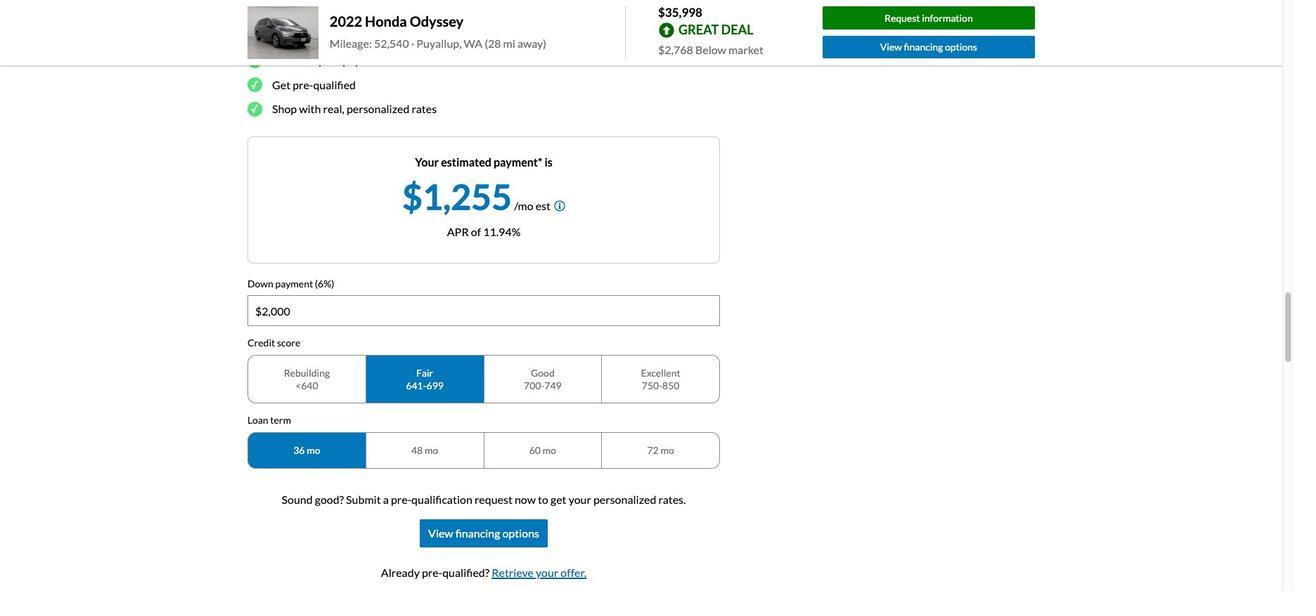 Task type: locate. For each thing, give the bounding box(es) containing it.
1 vertical spatial payment
[[275, 278, 313, 290]]

2 vertical spatial your
[[536, 566, 559, 579]]

puyallup,
[[417, 37, 462, 50]]

·
[[411, 37, 414, 50]]

down
[[248, 278, 274, 290]]

mo for 48 mo
[[425, 445, 438, 457]]

0 horizontal spatial financing
[[456, 527, 500, 540]]

60 mo
[[529, 445, 556, 457]]

view down request
[[880, 41, 902, 53]]

mo right 72
[[661, 445, 674, 457]]

view financing options down sound good? submit a pre-qualification request now to get your personalized rates.
[[428, 527, 539, 540]]

shop
[[272, 102, 297, 115]]

info circle image
[[554, 200, 566, 211]]

view financing options button
[[823, 36, 1035, 59], [420, 519, 548, 548]]

payment down mileage:
[[343, 54, 386, 67]]

great
[[679, 22, 719, 37]]

52,540
[[374, 37, 409, 50]]

1 mo from the left
[[307, 445, 320, 457]]

0 horizontal spatial pre-
[[293, 78, 313, 91]]

personalized right real,
[[347, 102, 410, 115]]

(6%)
[[315, 278, 334, 290]]

fair 641-699
[[406, 367, 444, 392]]

1 vertical spatial financing
[[456, 527, 500, 540]]

submit
[[346, 493, 381, 506]]

is
[[545, 155, 553, 169]]

2 vertical spatial pre-
[[422, 566, 443, 579]]

your
[[415, 155, 439, 169]]

view financing options button down sound good? submit a pre-qualification request now to get your personalized rates.
[[420, 519, 548, 548]]

apr
[[447, 225, 469, 238]]

mo right '60'
[[543, 445, 556, 457]]

estimate
[[272, 54, 316, 67]]

0 vertical spatial your
[[318, 54, 341, 67]]

now
[[515, 493, 536, 506]]

request information button
[[823, 6, 1035, 29]]

1 horizontal spatial view financing options button
[[823, 36, 1035, 59]]

view
[[880, 41, 902, 53], [428, 527, 453, 540]]

2 mo from the left
[[425, 445, 438, 457]]

your right get
[[569, 493, 591, 506]]

qualification
[[412, 493, 473, 506]]

great deal
[[679, 22, 754, 37]]

4 mo from the left
[[661, 445, 674, 457]]

2 horizontal spatial pre-
[[422, 566, 443, 579]]

mi
[[503, 37, 515, 50]]

excellent 750-850
[[641, 367, 681, 392]]

in
[[305, 16, 318, 35]]

estimated
[[441, 155, 492, 169]]

1 vertical spatial pre-
[[391, 493, 412, 506]]

finance in advance
[[248, 16, 379, 35]]

2 horizontal spatial your
[[569, 493, 591, 506]]

1 horizontal spatial financing
[[904, 41, 943, 53]]

payment left (6%)
[[275, 278, 313, 290]]

$2,768
[[658, 43, 693, 56]]

rebuilding <640
[[284, 367, 330, 392]]

view financing options button down request information button
[[823, 36, 1035, 59]]

$2,768 below market
[[658, 43, 764, 56]]

market
[[729, 43, 764, 56]]

retrieve your offer. link
[[492, 566, 587, 579]]

with
[[299, 102, 321, 115]]

financing
[[904, 41, 943, 53], [456, 527, 500, 540]]

1 horizontal spatial view financing options
[[880, 41, 978, 53]]

1 horizontal spatial payment
[[343, 54, 386, 67]]

1 horizontal spatial options
[[945, 41, 978, 53]]

personalized left rates.
[[594, 493, 657, 506]]

0 vertical spatial financing
[[904, 41, 943, 53]]

2022 honda odyssey image
[[248, 6, 318, 59]]

0 vertical spatial view financing options button
[[823, 36, 1035, 59]]

score
[[277, 337, 301, 349]]

mo for 36 mo
[[307, 445, 320, 457]]

1 horizontal spatial view
[[880, 41, 902, 53]]

0 horizontal spatial personalized
[[347, 102, 410, 115]]

1 horizontal spatial personalized
[[594, 493, 657, 506]]

mo for 72 mo
[[661, 445, 674, 457]]

3 mo from the left
[[543, 445, 556, 457]]

payment
[[343, 54, 386, 67], [275, 278, 313, 290]]

0 vertical spatial personalized
[[347, 102, 410, 115]]

641-
[[406, 380, 427, 392]]

1 vertical spatial view
[[428, 527, 453, 540]]

1 vertical spatial view financing options
[[428, 527, 539, 540]]

pre- right already
[[422, 566, 443, 579]]

pre- right "get"
[[293, 78, 313, 91]]

your up qualified
[[318, 54, 341, 67]]

retrieve
[[492, 566, 534, 579]]

financing down sound good? submit a pre-qualification request now to get your personalized rates.
[[456, 527, 500, 540]]

deal
[[721, 22, 754, 37]]

your left offer.
[[536, 566, 559, 579]]

your
[[318, 54, 341, 67], [569, 493, 591, 506], [536, 566, 559, 579]]

view financing options down request information button
[[880, 41, 978, 53]]

72 mo
[[647, 445, 674, 457]]

36 mo
[[293, 445, 320, 457]]

options down information
[[945, 41, 978, 53]]

odyssey
[[410, 13, 464, 30]]

financing down request information button
[[904, 41, 943, 53]]

1 horizontal spatial pre-
[[391, 493, 412, 506]]

0 horizontal spatial view financing options button
[[420, 519, 548, 548]]

options
[[945, 41, 978, 53], [503, 527, 539, 540]]

view down qualification
[[428, 527, 453, 540]]

real,
[[323, 102, 345, 115]]

699
[[427, 380, 444, 392]]

0 horizontal spatial payment
[[275, 278, 313, 290]]

mo right 48
[[425, 445, 438, 457]]

0 horizontal spatial view financing options
[[428, 527, 539, 540]]

0 horizontal spatial your
[[318, 54, 341, 67]]

<640
[[296, 380, 318, 392]]

0 vertical spatial pre-
[[293, 78, 313, 91]]

already pre-qualified? retrieve your offer.
[[381, 566, 587, 579]]

loan
[[248, 414, 268, 426]]

finance
[[248, 16, 302, 35]]

rates
[[412, 102, 437, 115]]

mo
[[307, 445, 320, 457], [425, 445, 438, 457], [543, 445, 556, 457], [661, 445, 674, 457]]

view financing options
[[880, 41, 978, 53], [428, 527, 539, 540]]

1 vertical spatial options
[[503, 527, 539, 540]]

request
[[475, 493, 513, 506]]

mo right 36
[[307, 445, 320, 457]]

a
[[383, 493, 389, 506]]

options down now
[[503, 527, 539, 540]]

pre- right a
[[391, 493, 412, 506]]



Task type: describe. For each thing, give the bounding box(es) containing it.
away)
[[518, 37, 547, 50]]

pre- for already
[[422, 566, 443, 579]]

get pre-qualified
[[272, 78, 356, 91]]

0 vertical spatial payment
[[343, 54, 386, 67]]

financing for the rightmost view financing options button
[[904, 41, 943, 53]]

credit
[[248, 337, 275, 349]]

of
[[471, 225, 481, 238]]

72
[[647, 445, 659, 457]]

down payment (6%)
[[248, 278, 334, 290]]

financing for the bottommost view financing options button
[[456, 527, 500, 540]]

2022 honda odyssey mileage: 52,540 · puyallup, wa (28 mi away)
[[330, 13, 547, 50]]

est
[[536, 199, 551, 212]]

sound
[[282, 493, 313, 506]]

request
[[885, 12, 920, 24]]

11.94%
[[483, 225, 521, 238]]

0 horizontal spatial options
[[503, 527, 539, 540]]

60
[[529, 445, 541, 457]]

700-
[[524, 380, 545, 392]]

term
[[270, 414, 291, 426]]

good?
[[315, 493, 344, 506]]

850
[[663, 380, 680, 392]]

rates.
[[659, 493, 686, 506]]

below
[[696, 43, 726, 56]]

1 vertical spatial personalized
[[594, 493, 657, 506]]

$1,255 /mo est
[[402, 176, 551, 218]]

/mo
[[514, 199, 534, 212]]

mo for 60 mo
[[543, 445, 556, 457]]

Down payment (6%) text field
[[248, 296, 720, 326]]

749
[[545, 380, 562, 392]]

36
[[293, 445, 305, 457]]

good
[[531, 367, 555, 379]]

your estimated payment* is
[[415, 155, 553, 169]]

credit score
[[248, 337, 301, 349]]

shop with real, personalized rates
[[272, 102, 437, 115]]

1 vertical spatial view financing options button
[[420, 519, 548, 548]]

(28
[[485, 37, 501, 50]]

to
[[538, 493, 549, 506]]

mileage:
[[330, 37, 372, 50]]

honda
[[365, 13, 407, 30]]

wa
[[464, 37, 483, 50]]

request information
[[885, 12, 973, 24]]

0 vertical spatial view
[[880, 41, 902, 53]]

750-
[[642, 380, 663, 392]]

offer.
[[561, 566, 587, 579]]

0 vertical spatial options
[[945, 41, 978, 53]]

0 horizontal spatial view
[[428, 527, 453, 540]]

$1,255
[[402, 176, 512, 218]]

$35,998
[[658, 5, 703, 20]]

48
[[411, 445, 423, 457]]

excellent
[[641, 367, 681, 379]]

payment*
[[494, 155, 543, 169]]

apr of 11.94%
[[447, 225, 521, 238]]

1 horizontal spatial your
[[536, 566, 559, 579]]

fair
[[416, 367, 433, 379]]

estimate your payment
[[272, 54, 386, 67]]

1 vertical spatial your
[[569, 493, 591, 506]]

rebuilding
[[284, 367, 330, 379]]

get
[[551, 493, 567, 506]]

0 vertical spatial view financing options
[[880, 41, 978, 53]]

advance
[[321, 16, 379, 35]]

qualified
[[313, 78, 356, 91]]

48 mo
[[411, 445, 438, 457]]

2022
[[330, 13, 362, 30]]

information
[[922, 12, 973, 24]]

pre- for get
[[293, 78, 313, 91]]

get
[[272, 78, 291, 91]]

loan term
[[248, 414, 291, 426]]

good 700-749
[[524, 367, 562, 392]]

sound good? submit a pre-qualification request now to get your personalized rates.
[[282, 493, 686, 506]]

qualified?
[[443, 566, 490, 579]]

already
[[381, 566, 420, 579]]



Task type: vqa. For each thing, say whether or not it's contained in the screenshot.
FINANCING to the right
yes



